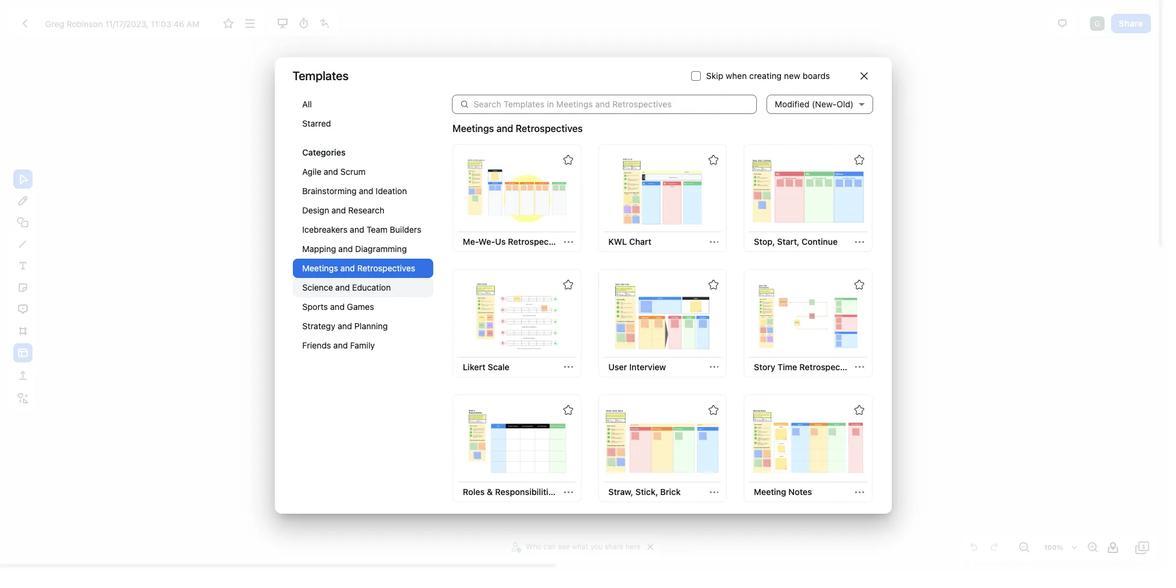 Task type: describe. For each thing, give the bounding box(es) containing it.
&
[[487, 487, 493, 497]]

meetings and retrospectives inside categories element
[[302, 263, 416, 273]]

card for template stop, start, continue element
[[744, 144, 873, 252]]

we-
[[479, 236, 495, 247]]

retrospective inside 'button'
[[800, 362, 855, 372]]

more tools image
[[16, 391, 30, 406]]

can
[[544, 542, 556, 551]]

games
[[347, 301, 374, 312]]

pages image
[[1136, 540, 1151, 555]]

strategy and planning
[[302, 321, 388, 331]]

us
[[495, 236, 506, 247]]

likert scale button
[[458, 357, 515, 377]]

mapping
[[302, 243, 336, 254]]

retrospectives inside categories element
[[357, 263, 416, 273]]

stop, start, continue button
[[750, 232, 843, 252]]

who
[[526, 542, 542, 551]]

story time retrospective
[[754, 362, 855, 372]]

retrospectives inside status
[[516, 123, 583, 134]]

100 %
[[1045, 543, 1064, 551]]

diagramming
[[355, 243, 407, 254]]

here
[[626, 542, 641, 551]]

meeting
[[754, 487, 787, 497]]

modified (new-old) button
[[767, 85, 874, 124]]

time
[[778, 362, 798, 372]]

more options image
[[243, 16, 257, 31]]

planning
[[355, 321, 388, 331]]

icebreakers and team builders
[[302, 224, 422, 234]]

star this whiteboard image for straw, stick, brick
[[709, 405, 719, 415]]

star this whiteboard image for user interview
[[709, 280, 719, 290]]

straw, stick, brick button
[[604, 483, 686, 502]]

brainstorming
[[302, 186, 357, 196]]

timer image
[[297, 16, 311, 31]]

old)
[[837, 99, 854, 109]]

card for template likert scale element
[[453, 269, 582, 377]]

roles
[[463, 487, 485, 497]]

boards
[[803, 70, 831, 81]]

starred
[[302, 118, 331, 128]]

new
[[785, 70, 801, 81]]

friends and family
[[302, 340, 375, 350]]

sports
[[302, 301, 328, 312]]

card for template roles & responsibilities element
[[453, 394, 582, 502]]

modified (new-old)
[[776, 99, 854, 109]]

more options for story time retrospective image
[[856, 363, 865, 372]]

stick,
[[636, 487, 659, 497]]

meeting notes button
[[750, 483, 818, 502]]

meetings inside categories element
[[302, 263, 338, 273]]

star this whiteboard image for kwl chart
[[709, 155, 719, 164]]

mapping and diagramming
[[302, 243, 407, 254]]

roles & responsibilities
[[463, 487, 558, 497]]

and inside status
[[497, 123, 514, 134]]

kwl chart button
[[604, 232, 657, 252]]

share
[[1120, 18, 1144, 28]]

scrum
[[341, 166, 366, 177]]

thumbnail for me-we-us retrospective image
[[460, 157, 575, 225]]

ideation
[[376, 186, 407, 196]]

skip when creating new boards
[[707, 70, 831, 81]]

start,
[[778, 236, 800, 247]]

thumbnail for likert scale image
[[460, 282, 575, 350]]

likert
[[463, 362, 486, 372]]

sports and games
[[302, 301, 374, 312]]

share button
[[1112, 14, 1152, 33]]

more options for meeting notes image
[[856, 488, 865, 497]]

friends
[[302, 340, 331, 350]]

upload pdfs and images image
[[16, 368, 30, 383]]

brainstorming and ideation
[[302, 186, 407, 196]]

thumbnail for meeting notes image
[[751, 408, 866, 475]]

notes
[[789, 487, 813, 497]]

builders
[[390, 224, 422, 234]]

brick
[[661, 487, 681, 497]]

kwl chart
[[609, 236, 652, 247]]

creating
[[750, 70, 782, 81]]

thumbnail for user interview image
[[606, 282, 720, 350]]

skip
[[707, 70, 724, 81]]

me-we-us retrospective button
[[458, 232, 564, 252]]

comment panel image
[[1056, 16, 1070, 31]]

Search Templates in Meetings and Retrospectives text field
[[474, 95, 757, 114]]

%
[[1058, 543, 1064, 551]]

thumbnail for roles & responsibilities image
[[460, 408, 575, 475]]

zoom in image
[[1086, 540, 1101, 555]]

team
[[367, 224, 388, 234]]

me-
[[463, 236, 479, 247]]

star this whiteboard image for roles & responsibilities
[[564, 405, 573, 415]]

more options for kwl chart image
[[710, 237, 719, 246]]

card for template me-we-us retrospective element
[[453, 144, 582, 252]]

research
[[349, 205, 385, 215]]

thumbnail for kwl chart image
[[606, 157, 720, 225]]

story
[[754, 362, 776, 372]]

you
[[591, 542, 603, 551]]

agile and scrum
[[302, 166, 366, 177]]

likert scale
[[463, 362, 510, 372]]

more options for me-we-us retrospective image
[[565, 237, 574, 246]]

education
[[352, 282, 391, 292]]



Task type: locate. For each thing, give the bounding box(es) containing it.
card for template user interview element
[[599, 269, 727, 377]]

when
[[726, 70, 748, 81]]

star this whiteboard image inside card for template meeting notes element
[[855, 405, 865, 415]]

1 horizontal spatial retrospective
[[800, 362, 855, 372]]

star this whiteboard image for stop, start, continue
[[855, 155, 865, 164]]

more options for user interview image
[[710, 363, 719, 372]]

see
[[558, 542, 570, 551]]

0 horizontal spatial meetings and retrospectives
[[302, 263, 416, 273]]

star this whiteboard image
[[564, 155, 573, 164], [709, 155, 719, 164], [855, 155, 865, 164], [709, 280, 719, 290], [564, 405, 573, 415], [709, 405, 719, 415], [855, 405, 865, 415]]

card for template story time retrospective element
[[744, 269, 873, 377]]

1 horizontal spatial retrospectives
[[516, 123, 583, 134]]

stop, start, continue
[[754, 236, 838, 247]]

story time retrospective button
[[750, 357, 855, 377]]

0 vertical spatial meetings and retrospectives
[[453, 123, 583, 134]]

100
[[1045, 543, 1058, 551]]

star this whiteboard image for likert scale
[[564, 280, 573, 290]]

Document name text field
[[36, 14, 217, 33]]

straw, stick, brick
[[609, 487, 681, 497]]

modified
[[776, 99, 810, 109]]

zoom out image
[[1017, 540, 1032, 555]]

straw,
[[609, 487, 634, 497]]

categories element
[[293, 95, 434, 367]]

star this whiteboard image down more options for me-we-us retrospective icon
[[564, 280, 573, 290]]

star this whiteboard image for meeting notes
[[855, 405, 865, 415]]

retrospective left more options for story time retrospective image on the bottom right of the page
[[800, 362, 855, 372]]

0 vertical spatial retrospective
[[508, 236, 564, 247]]

retrospectives
[[516, 123, 583, 134], [357, 263, 416, 273]]

meetings and retrospectives
[[453, 123, 583, 134], [302, 263, 416, 273]]

star this whiteboard image left more options image
[[222, 16, 236, 31]]

star this whiteboard image for story time retrospective
[[855, 280, 865, 290]]

card for template straw, stick, brick element
[[599, 394, 727, 502]]

1 vertical spatial meetings and retrospectives
[[302, 263, 416, 273]]

science
[[302, 282, 333, 292]]

categories
[[302, 147, 346, 157]]

design
[[302, 205, 329, 215]]

star this whiteboard image inside card for template straw, stick, brick element
[[709, 405, 719, 415]]

science and education
[[302, 282, 391, 292]]

family
[[350, 340, 375, 350]]

what
[[572, 542, 589, 551]]

meetings and retrospectives status
[[453, 121, 583, 136]]

meetings and retrospectives element
[[452, 143, 874, 571]]

chart
[[630, 236, 652, 247]]

roles & responsibilities button
[[458, 483, 562, 502]]

templates image
[[16, 345, 30, 360]]

0 horizontal spatial retrospective
[[508, 236, 564, 247]]

card for template kwl chart element
[[599, 144, 727, 252]]

1 vertical spatial retrospective
[[800, 362, 855, 372]]

more options for straw, stick, brick image
[[710, 488, 719, 497]]

stop,
[[754, 236, 776, 247]]

1 horizontal spatial meetings and retrospectives
[[453, 123, 583, 134]]

0 horizontal spatial retrospectives
[[357, 263, 416, 273]]

icebreakers
[[302, 224, 348, 234]]

continue
[[802, 236, 838, 247]]

more options for stop, start, continue image
[[856, 237, 865, 246]]

meeting notes
[[754, 487, 813, 497]]

agile
[[302, 166, 322, 177]]

star this whiteboard image inside card for template me-we-us retrospective element
[[564, 155, 573, 164]]

card for template meeting notes element
[[744, 394, 873, 502]]

present image
[[275, 16, 290, 31]]

design and research
[[302, 205, 385, 215]]

0 horizontal spatial meetings
[[302, 263, 338, 273]]

dashboard image
[[17, 16, 32, 31]]

1 horizontal spatial star this whiteboard image
[[564, 280, 573, 290]]

star this whiteboard image inside card for template kwl chart element
[[709, 155, 719, 164]]

more options for likert scale image
[[565, 363, 574, 372]]

retrospective left more options for me-we-us retrospective icon
[[508, 236, 564, 247]]

who can see what you share here button
[[509, 538, 644, 556]]

and
[[497, 123, 514, 134], [324, 166, 338, 177], [359, 186, 374, 196], [332, 205, 346, 215], [350, 224, 365, 234], [339, 243, 353, 254], [341, 263, 355, 273], [336, 282, 350, 292], [330, 301, 345, 312], [338, 321, 352, 331], [334, 340, 348, 350]]

more options for roles & responsibilities image
[[565, 488, 574, 497]]

meetings
[[453, 123, 494, 134], [302, 263, 338, 273]]

star this whiteboard image inside card for template story time retrospective element
[[855, 280, 865, 290]]

2 horizontal spatial star this whiteboard image
[[855, 280, 865, 290]]

all
[[302, 99, 312, 109]]

user interview
[[609, 362, 667, 372]]

share
[[605, 542, 624, 551]]

meetings inside status
[[453, 123, 494, 134]]

user
[[609, 362, 628, 372]]

thumbnail for stop, start, continue image
[[751, 157, 866, 225]]

responsibilities
[[495, 487, 558, 497]]

(new-
[[813, 99, 837, 109]]

me-we-us retrospective
[[463, 236, 564, 247]]

1 vertical spatial meetings
[[302, 263, 338, 273]]

1 horizontal spatial meetings
[[453, 123, 494, 134]]

0 horizontal spatial star this whiteboard image
[[222, 16, 236, 31]]

retrospective
[[508, 236, 564, 247], [800, 362, 855, 372]]

thumbnail for story time retrospective image
[[751, 282, 866, 350]]

scale
[[488, 362, 510, 372]]

0 vertical spatial retrospectives
[[516, 123, 583, 134]]

0 vertical spatial meetings
[[453, 123, 494, 134]]

star this whiteboard image inside card for template user interview "element"
[[709, 280, 719, 290]]

star this whiteboard image down more options for stop, start, continue image
[[855, 280, 865, 290]]

who can see what you share here
[[526, 542, 641, 551]]

user interview button
[[604, 357, 671, 377]]

interview
[[630, 362, 667, 372]]

retrospective inside button
[[508, 236, 564, 247]]

star this whiteboard image
[[222, 16, 236, 31], [564, 280, 573, 290], [855, 280, 865, 290]]

templates
[[293, 69, 349, 83]]

star this whiteboard image for me-we-us retrospective
[[564, 155, 573, 164]]

1 vertical spatial retrospectives
[[357, 263, 416, 273]]

strategy
[[302, 321, 336, 331]]

laser image
[[318, 16, 332, 31]]

kwl
[[609, 236, 627, 247]]

thumbnail for straw, stick, brick image
[[606, 408, 720, 475]]



Task type: vqa. For each thing, say whether or not it's contained in the screenshot.
the Profile picture
no



